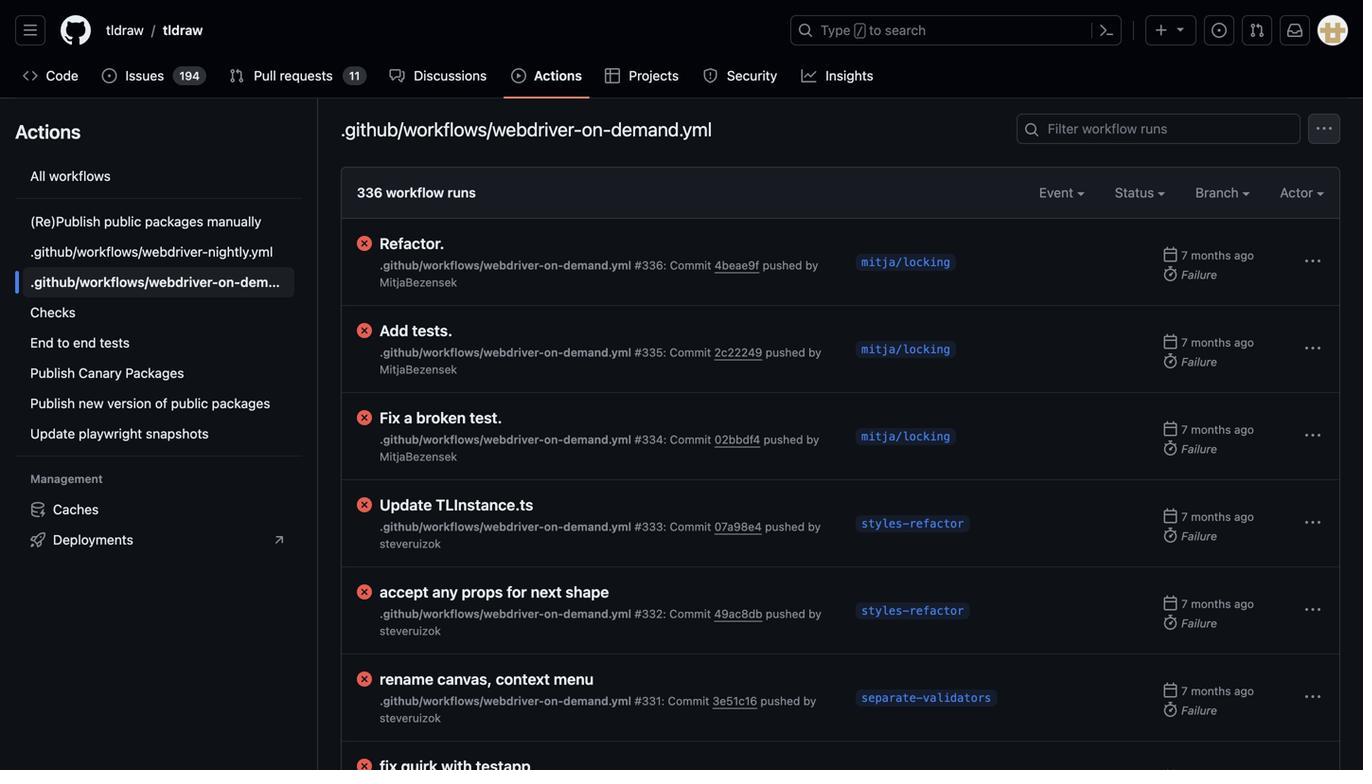 Task type: vqa. For each thing, say whether or not it's contained in the screenshot.


Task type: locate. For each thing, give the bounding box(es) containing it.
1 vertical spatial git pull request image
[[229, 68, 244, 83]]

styles-refactor link for #333:
[[856, 515, 970, 532]]

mitjabezensek
[[380, 276, 457, 289], [380, 363, 457, 376], [380, 450, 457, 463]]

mitjabezensek link down refactor.
[[380, 276, 457, 289]]

on- down nightly.yml
[[218, 274, 240, 290]]

4beae9f link
[[715, 259, 760, 272]]

context
[[496, 670, 550, 688]]

.github/workflows/webdriver-on-demand.yml down .github/workflows/webdriver-nightly.yml link
[[30, 274, 318, 290]]

0 vertical spatial publish
[[30, 365, 75, 381]]

2 calendar image from the top
[[1164, 682, 1179, 698]]

/ inside tldraw / tldraw
[[151, 22, 155, 38]]

packages right the of
[[212, 395, 270, 411]]

on- down update tlinstance.ts link
[[544, 520, 564, 533]]

caches link
[[23, 494, 295, 525]]

by
[[806, 259, 819, 272], [809, 346, 822, 359], [807, 433, 820, 446], [808, 520, 821, 533], [809, 607, 822, 620], [804, 694, 817, 708]]

4 ago from the top
[[1235, 510, 1255, 523]]

6 ago from the top
[[1235, 684, 1255, 698]]

.github/workflows/webdriver- down tests.
[[380, 346, 544, 359]]

commit inside accept any props for next shape .github/workflows/webdriver-on-demand.yml #332: commit 49ac8db pushed             by steveruizok
[[670, 607, 711, 620]]

1 horizontal spatial tldraw link
[[155, 15, 211, 45]]

end to end tests
[[30, 335, 130, 350]]

6 months from the top
[[1192, 684, 1232, 698]]

1 vertical spatial mitja/locking
[[862, 343, 951, 356]]

by right 3e51c16 link on the bottom
[[804, 694, 817, 708]]

mitjabezensek link down tests.
[[380, 363, 457, 376]]

separate-
[[862, 691, 924, 705]]

demand.yml down rename canvas, context menu link
[[564, 694, 632, 708]]

search image
[[1025, 122, 1040, 137]]

on- down the "refactor." link
[[544, 259, 564, 272]]

commit right #334:
[[670, 433, 712, 446]]

1 horizontal spatial git pull request image
[[1250, 23, 1265, 38]]

0 vertical spatial styles-refactor
[[862, 517, 965, 530]]

6 7 from the top
[[1182, 684, 1189, 698]]

public right the of
[[171, 395, 208, 411]]

5 stopwatch image from the top
[[1164, 615, 1179, 630]]

pushed right the 4beae9f at the top right of page
[[763, 259, 803, 272]]

stopwatch image for #335:
[[1164, 353, 1179, 368]]

months
[[1192, 249, 1232, 262], [1192, 336, 1232, 349], [1192, 423, 1232, 436], [1192, 510, 1232, 523], [1192, 597, 1232, 610], [1192, 684, 1232, 698]]

discussions
[[414, 68, 487, 83]]

1 mitjabezensek link from the top
[[380, 276, 457, 289]]

2 vertical spatial mitja/locking
[[862, 430, 951, 443]]

0 horizontal spatial packages
[[145, 214, 204, 229]]

pushed inside rename canvas, context menu .github/workflows/webdriver-on-demand.yml #331: commit 3e51c16 pushed             by steveruizok
[[761, 694, 801, 708]]

all workflows link
[[23, 161, 295, 191]]

3 failed image from the top
[[357, 410, 372, 425]]

1 horizontal spatial /
[[857, 25, 864, 38]]

5 failure from the top
[[1182, 617, 1218, 630]]

tests.
[[412, 322, 453, 340]]

on- down next
[[544, 607, 564, 620]]

(re)publish public packages manually link
[[23, 206, 295, 237]]

2 stopwatch image from the top
[[1164, 353, 1179, 368]]

nightly.yml
[[208, 244, 273, 260]]

07a98e4
[[715, 520, 762, 533]]

publish for publish canary packages
[[30, 365, 75, 381]]

demand.yml down the "refactor." link
[[564, 259, 632, 272]]

mitjabezensek down a
[[380, 450, 457, 463]]

1 7 from the top
[[1182, 249, 1189, 262]]

months for update tlinstance.ts
[[1192, 510, 1232, 523]]

end
[[30, 335, 54, 350]]

tldraw
[[106, 22, 144, 38], [163, 22, 203, 38]]

0 vertical spatial .github/workflows/webdriver-on-demand.yml
[[341, 118, 712, 140]]

tldraw link up issue opened image at the left
[[99, 15, 151, 45]]

publish for publish new version of public packages
[[30, 395, 75, 411]]

1 steveruizok from the top
[[380, 537, 441, 550]]

months for fix a broken test.
[[1192, 423, 1232, 436]]

ago
[[1235, 249, 1255, 262], [1235, 336, 1255, 349], [1235, 423, 1255, 436], [1235, 510, 1255, 523], [1235, 597, 1255, 610], [1235, 684, 1255, 698]]

demand.yml
[[611, 118, 712, 140], [564, 259, 632, 272], [240, 274, 318, 290], [564, 346, 632, 359], [564, 433, 632, 446], [564, 520, 632, 533], [564, 607, 632, 620], [564, 694, 632, 708]]

#332:
[[635, 607, 667, 620]]

by inside accept any props for next shape .github/workflows/webdriver-on-demand.yml #332: commit 49ac8db pushed             by steveruizok
[[809, 607, 822, 620]]

stopwatch image for #333:
[[1164, 528, 1179, 543]]

commit right #333:
[[670, 520, 712, 533]]

commit inside update tlinstance.ts .github/workflows/webdriver-on-demand.yml #333: commit 07a98e4 pushed             by steveruizok
[[670, 520, 712, 533]]

0 horizontal spatial tldraw
[[106, 22, 144, 38]]

stopwatch image for commit
[[1164, 266, 1179, 281]]

commit
[[670, 259, 712, 272], [670, 346, 712, 359], [670, 433, 712, 446], [670, 520, 712, 533], [670, 607, 711, 620], [668, 694, 710, 708]]

ago for rename canvas, context menu
[[1235, 684, 1255, 698]]

1 failed image from the top
[[357, 236, 372, 251]]

on- inside fix a broken test. .github/workflows/webdriver-on-demand.yml #334: commit 02bbdf4 pushed             by mitjabezensek
[[544, 433, 564, 446]]

tldraw link
[[99, 15, 151, 45], [155, 15, 211, 45]]

by inside add tests. .github/workflows/webdriver-on-demand.yml #335: commit 2c22249 pushed             by mitjabezensek
[[809, 346, 822, 359]]

demand.yml inside add tests. .github/workflows/webdriver-on-demand.yml #335: commit 2c22249 pushed             by mitjabezensek
[[564, 346, 632, 359]]

refactor for #333:
[[910, 517, 965, 530]]

calendar image for menu
[[1164, 682, 1179, 698]]

publish canary packages
[[30, 365, 184, 381]]

0 horizontal spatial git pull request image
[[229, 68, 244, 83]]

mitja/locking for test.
[[862, 430, 951, 443]]

demand.yml down projects
[[611, 118, 712, 140]]

by right 02bbdf4
[[807, 433, 820, 446]]

steveruizok up the accept
[[380, 537, 441, 550]]

7 for fix a broken test.
[[1182, 423, 1189, 436]]

steveruizok inside update tlinstance.ts .github/workflows/webdriver-on-demand.yml #333: commit 07a98e4 pushed             by steveruizok
[[380, 537, 441, 550]]

security link
[[696, 62, 787, 90]]

4 stopwatch image from the top
[[1164, 528, 1179, 543]]

1 tldraw from the left
[[106, 22, 144, 38]]

calendar image
[[1164, 334, 1179, 349], [1164, 421, 1179, 436], [1164, 508, 1179, 523], [1164, 595, 1179, 610]]

3 stopwatch image from the top
[[1164, 440, 1179, 456]]

to left the end
[[57, 335, 70, 350]]

.github/workflows/webdriver-
[[341, 118, 582, 140], [30, 244, 208, 260], [380, 259, 544, 272], [30, 274, 218, 290], [380, 346, 544, 359], [380, 433, 544, 446], [380, 520, 544, 533], [380, 607, 544, 620], [380, 694, 544, 708]]

add
[[380, 322, 409, 340]]

.github/workflows/webdriver- down refactor.
[[380, 259, 544, 272]]

steveruizok link up the accept
[[380, 537, 441, 550]]

1 horizontal spatial tldraw
[[163, 22, 203, 38]]

2 7 from the top
[[1182, 336, 1189, 349]]

show options image
[[1306, 690, 1321, 705]]

steveruizok down the accept
[[380, 624, 441, 637]]

actions right play image on the left top of the page
[[534, 68, 582, 83]]

2 mitja/locking link from the top
[[856, 341, 957, 358]]

issue opened image
[[102, 68, 117, 83]]

2 styles-refactor link from the top
[[856, 602, 970, 619]]

list
[[99, 15, 780, 45], [15, 153, 318, 563]]

new
[[79, 395, 104, 411]]

1 styles-refactor link from the top
[[856, 515, 970, 532]]

by inside fix a broken test. .github/workflows/webdriver-on-demand.yml #334: commit 02bbdf4 pushed             by mitjabezensek
[[807, 433, 820, 446]]

failed image for fix a broken test.
[[357, 410, 372, 425]]

2 show options image from the top
[[1306, 341, 1321, 356]]

2 ago from the top
[[1235, 336, 1255, 349]]

ago for add tests.
[[1235, 336, 1255, 349]]

commit right the #332:
[[670, 607, 711, 620]]

/ up 'issues'
[[151, 22, 155, 38]]

3 mitja/locking from the top
[[862, 430, 951, 443]]

end
[[73, 335, 96, 350]]

0 horizontal spatial tldraw link
[[99, 15, 151, 45]]

3 failure from the top
[[1182, 442, 1218, 456]]

styles-refactor link for shape
[[856, 602, 970, 619]]

by right 07a98e4
[[808, 520, 821, 533]]

table image
[[605, 68, 620, 83]]

by right 49ac8db link
[[809, 607, 822, 620]]

commit inside add tests. .github/workflows/webdriver-on-demand.yml #335: commit 2c22249 pushed             by mitjabezensek
[[670, 346, 712, 359]]

mitjabezensek inside add tests. .github/workflows/webdriver-on-demand.yml #335: commit 2c22249 pushed             by mitjabezensek
[[380, 363, 457, 376]]

canary
[[79, 365, 122, 381]]

update right failed icon
[[380, 496, 432, 514]]

pushed inside refactor. .github/workflows/webdriver-on-demand.yml #336: commit 4beae9f pushed             by mitjabezensek
[[763, 259, 803, 272]]

rename canvas, context menu .github/workflows/webdriver-on-demand.yml #331: commit 3e51c16 pushed             by steveruizok
[[380, 670, 817, 725]]

1 styles-refactor from the top
[[862, 517, 965, 530]]

git pull request image right issue opened icon
[[1250, 23, 1265, 38]]

discussions link
[[382, 62, 496, 90]]

tldraw up 194
[[163, 22, 203, 38]]

0 vertical spatial mitja/locking
[[862, 256, 951, 269]]

fix a broken test. .github/workflows/webdriver-on-demand.yml #334: commit 02bbdf4 pushed             by mitjabezensek
[[380, 409, 820, 463]]

0 vertical spatial steveruizok
[[380, 537, 441, 550]]

3 7 months ago from the top
[[1182, 423, 1255, 436]]

accept
[[380, 583, 429, 601]]

2 mitjabezensek link from the top
[[380, 363, 457, 376]]

failure for update tlinstance.ts
[[1182, 529, 1218, 543]]

2 failure from the top
[[1182, 355, 1218, 368]]

commit inside refactor. .github/workflows/webdriver-on-demand.yml #336: commit 4beae9f pushed             by mitjabezensek
[[670, 259, 712, 272]]

show options image
[[1306, 254, 1321, 269], [1306, 341, 1321, 356], [1306, 428, 1321, 443], [1306, 515, 1321, 530], [1306, 602, 1321, 618]]

playwright
[[79, 426, 142, 441]]

2 vertical spatial mitjabezensek
[[380, 450, 457, 463]]

3 calendar image from the top
[[1164, 508, 1179, 523]]

0 vertical spatial calendar image
[[1164, 247, 1179, 262]]

1 mitjabezensek from the top
[[380, 276, 457, 289]]

failed image for accept any props for next shape
[[357, 584, 372, 600]]

failure for add tests.
[[1182, 355, 1218, 368]]

5 7 months ago from the top
[[1182, 597, 1255, 610]]

1 horizontal spatial actions
[[534, 68, 582, 83]]

7 for rename canvas, context menu
[[1182, 684, 1189, 698]]

5 7 from the top
[[1182, 597, 1189, 610]]

2 refactor from the top
[[910, 604, 965, 618]]

update inside "link"
[[30, 426, 75, 441]]

.github/workflows/webdriver-on-demand.yml down play image on the left top of the page
[[341, 118, 712, 140]]

on- down fix a broken test. link at the bottom of the page
[[544, 433, 564, 446]]

publish down end
[[30, 365, 75, 381]]

3 ago from the top
[[1235, 423, 1255, 436]]

triangle down image
[[1174, 21, 1189, 36]]

0 horizontal spatial to
[[57, 335, 70, 350]]

02bbdf4
[[715, 433, 761, 446]]

(re)publish
[[30, 214, 101, 229]]

git pull request image for issue opened icon
[[1250, 23, 1265, 38]]

0 vertical spatial mitja/locking link
[[856, 254, 957, 271]]

mitjabezensek link down a
[[380, 450, 457, 463]]

calendar image for #335:
[[1164, 334, 1179, 349]]

4 7 months ago from the top
[[1182, 510, 1255, 523]]

git pull request image
[[1250, 23, 1265, 38], [229, 68, 244, 83]]

steveruizok link down rename
[[380, 711, 441, 725]]

ago for accept any props for next shape
[[1235, 597, 1255, 610]]

.github/workflows/webdriver- down "discussions"
[[341, 118, 582, 140]]

5 ago from the top
[[1235, 597, 1255, 610]]

#335:
[[635, 346, 667, 359]]

1 vertical spatial calendar image
[[1164, 682, 1179, 698]]

demand.yml down add tests. link in the top of the page
[[564, 346, 632, 359]]

mitja/locking link
[[856, 254, 957, 271], [856, 341, 957, 358], [856, 428, 957, 445]]

0 horizontal spatial .github/workflows/webdriver-on-demand.yml
[[30, 274, 318, 290]]

1 stopwatch image from the top
[[1164, 266, 1179, 281]]

7 for add tests.
[[1182, 336, 1189, 349]]

demand.yml inside filter workflows element
[[240, 274, 318, 290]]

tldraw link up 194
[[155, 15, 211, 45]]

2 months from the top
[[1192, 336, 1232, 349]]

update tlinstance.ts link
[[380, 495, 841, 514]]

on- down menu at the bottom left
[[544, 694, 564, 708]]

7 months ago
[[1182, 249, 1255, 262], [1182, 336, 1255, 349], [1182, 423, 1255, 436], [1182, 510, 1255, 523], [1182, 597, 1255, 610], [1182, 684, 1255, 698]]

1 vertical spatial actions
[[15, 120, 81, 143]]

1 steveruizok link from the top
[[380, 537, 441, 550]]

commit right #331: on the left bottom of the page
[[668, 694, 710, 708]]

1 vertical spatial styles-refactor link
[[856, 602, 970, 619]]

1 vertical spatial update
[[380, 496, 432, 514]]

mitja/locking link for on-
[[856, 341, 957, 358]]

.github/workflows/webdriver- down tlinstance.ts
[[380, 520, 544, 533]]

/ for type
[[857, 25, 864, 38]]

requests
[[280, 68, 333, 83]]

0 vertical spatial public
[[104, 214, 141, 229]]

update for playwright
[[30, 426, 75, 441]]

7
[[1182, 249, 1189, 262], [1182, 336, 1189, 349], [1182, 423, 1189, 436], [1182, 510, 1189, 523], [1182, 597, 1189, 610], [1182, 684, 1189, 698]]

1 calendar image from the top
[[1164, 247, 1179, 262]]

mitja/locking for on-
[[862, 343, 951, 356]]

5 months from the top
[[1192, 597, 1232, 610]]

.github/workflows/webdriver-on-demand.yml
[[341, 118, 712, 140], [30, 274, 318, 290]]

1 ago from the top
[[1235, 249, 1255, 262]]

pushed right 49ac8db link
[[766, 607, 806, 620]]

3 mitjabezensek link from the top
[[380, 450, 457, 463]]

packages up .github/workflows/webdriver-nightly.yml link
[[145, 214, 204, 229]]

.github/workflows/webdriver- inside add tests. .github/workflows/webdriver-on-demand.yml #335: commit 2c22249 pushed             by mitjabezensek
[[380, 346, 544, 359]]

0 vertical spatial steveruizok link
[[380, 537, 441, 550]]

0 vertical spatial actions
[[534, 68, 582, 83]]

1 vertical spatial refactor
[[910, 604, 965, 618]]

1 horizontal spatial update
[[380, 496, 432, 514]]

stopwatch image
[[1164, 702, 1179, 717]]

comment discussion image
[[390, 68, 405, 83]]

1 vertical spatial mitja/locking link
[[856, 341, 957, 358]]

3 months from the top
[[1192, 423, 1232, 436]]

3 mitjabezensek from the top
[[380, 450, 457, 463]]

.github/workflows/webdriver-nightly.yml link
[[23, 237, 295, 267]]

1 styles- from the top
[[862, 517, 910, 530]]

ago for update tlinstance.ts
[[1235, 510, 1255, 523]]

on- inside add tests. .github/workflows/webdriver-on-demand.yml #335: commit 2c22249 pushed             by mitjabezensek
[[544, 346, 564, 359]]

1 calendar image from the top
[[1164, 334, 1179, 349]]

deployments link
[[23, 525, 295, 555]]

by right the 4beae9f at the top right of page
[[806, 259, 819, 272]]

1 vertical spatial list
[[15, 153, 318, 563]]

3e51c16
[[713, 694, 758, 708]]

steveruizok link down the accept
[[380, 624, 441, 637]]

.github/workflows/webdriver-on-demand.yml link
[[23, 267, 318, 297]]

calendar image down status popup button on the top of the page
[[1164, 247, 1179, 262]]

code
[[46, 68, 78, 83]]

demand.yml down fix a broken test. link at the bottom of the page
[[564, 433, 632, 446]]

7 months ago for refactor.
[[1182, 249, 1255, 262]]

show options image for commit
[[1306, 254, 1321, 269]]

1 publish from the top
[[30, 365, 75, 381]]

3 show options image from the top
[[1306, 428, 1321, 443]]

4 months from the top
[[1192, 510, 1232, 523]]

1 vertical spatial publish
[[30, 395, 75, 411]]

on- inside .github/workflows/webdriver-on-demand.yml link
[[218, 274, 240, 290]]

pushed inside add tests. .github/workflows/webdriver-on-demand.yml #335: commit 2c22249 pushed             by mitjabezensek
[[766, 346, 806, 359]]

management element
[[23, 494, 295, 555]]

4 calendar image from the top
[[1164, 595, 1179, 610]]

by inside update tlinstance.ts .github/workflows/webdriver-on-demand.yml #333: commit 07a98e4 pushed             by steveruizok
[[808, 520, 821, 533]]

5 show options image from the top
[[1306, 602, 1321, 618]]

1 failure from the top
[[1182, 268, 1218, 281]]

1 months from the top
[[1192, 249, 1232, 262]]

steveruizok inside accept any props for next shape .github/workflows/webdriver-on-demand.yml #332: commit 49ac8db pushed             by steveruizok
[[380, 624, 441, 637]]

packages
[[145, 214, 204, 229], [212, 395, 270, 411]]

6 7 months ago from the top
[[1182, 684, 1255, 698]]

2 steveruizok link from the top
[[380, 624, 441, 637]]

update inside update tlinstance.ts .github/workflows/webdriver-on-demand.yml #333: commit 07a98e4 pushed             by steveruizok
[[380, 496, 432, 514]]

2 vertical spatial steveruizok link
[[380, 711, 441, 725]]

2 vertical spatial mitjabezensek link
[[380, 450, 457, 463]]

of
[[155, 395, 167, 411]]

/
[[151, 22, 155, 38], [857, 25, 864, 38]]

1 vertical spatial public
[[171, 395, 208, 411]]

1 vertical spatial mitjabezensek
[[380, 363, 457, 376]]

mitjabezensek link for a
[[380, 450, 457, 463]]

0 vertical spatial mitjabezensek link
[[380, 276, 457, 289]]

pushed right 2c22249
[[766, 346, 806, 359]]

5 failed image from the top
[[357, 672, 372, 687]]

1 vertical spatial styles-refactor
[[862, 604, 965, 618]]

2 styles- from the top
[[862, 604, 910, 618]]

.github/workflows/webdriver- down any
[[380, 607, 544, 620]]

0 vertical spatial list
[[99, 15, 780, 45]]

add tests. link
[[380, 321, 841, 340]]

separate-validators link
[[856, 690, 998, 707]]

git pull request image left pull
[[229, 68, 244, 83]]

1 vertical spatial steveruizok
[[380, 624, 441, 637]]

demand.yml down shape
[[564, 607, 632, 620]]

.github/workflows/webdriver- down canvas,
[[380, 694, 544, 708]]

mitjabezensek link for .github/workflows/webdriver-
[[380, 276, 457, 289]]

0 vertical spatial to
[[870, 22, 882, 38]]

/ inside type / to search
[[857, 25, 864, 38]]

1 refactor from the top
[[910, 517, 965, 530]]

2 vertical spatial steveruizok
[[380, 711, 441, 725]]

to left search
[[870, 22, 882, 38]]

tldraw up issue opened image at the left
[[106, 22, 144, 38]]

1 7 months ago from the top
[[1182, 249, 1255, 262]]

manually
[[207, 214, 262, 229]]

0 vertical spatial refactor
[[910, 517, 965, 530]]

shape
[[566, 583, 609, 601]]

refactor. link
[[380, 234, 841, 253]]

2 7 months ago from the top
[[1182, 336, 1255, 349]]

4 failed image from the top
[[357, 584, 372, 600]]

2 mitjabezensek from the top
[[380, 363, 457, 376]]

calendar image for on-
[[1164, 421, 1179, 436]]

.github/workflows/webdriver- inside update tlinstance.ts .github/workflows/webdriver-on-demand.yml #333: commit 07a98e4 pushed             by steveruizok
[[380, 520, 544, 533]]

public up .github/workflows/webdriver-nightly.yml at the left top of page
[[104, 214, 141, 229]]

by inside refactor. .github/workflows/webdriver-on-demand.yml #336: commit 4beae9f pushed             by mitjabezensek
[[806, 259, 819, 272]]

6 failure from the top
[[1182, 704, 1218, 717]]

2 steveruizok from the top
[[380, 624, 441, 637]]

workflow
[[386, 185, 444, 200]]

commit right #336:
[[670, 259, 712, 272]]

1 vertical spatial packages
[[212, 395, 270, 411]]

pushed right 02bbdf4
[[764, 433, 804, 446]]

styles-
[[862, 517, 910, 530], [862, 604, 910, 618]]

1 show options image from the top
[[1306, 254, 1321, 269]]

1 vertical spatial .github/workflows/webdriver-on-demand.yml
[[30, 274, 318, 290]]

end to end tests link
[[23, 328, 295, 358]]

publish left new at the left bottom of page
[[30, 395, 75, 411]]

caches
[[53, 502, 99, 517]]

3 steveruizok link from the top
[[380, 711, 441, 725]]

update up management
[[30, 426, 75, 441]]

publish new version of public packages
[[30, 395, 270, 411]]

2 vertical spatial mitja/locking link
[[856, 428, 957, 445]]

pushed right 07a98e4
[[766, 520, 805, 533]]

mitjabezensek down refactor.
[[380, 276, 457, 289]]

4 show options image from the top
[[1306, 515, 1321, 530]]

0 vertical spatial mitjabezensek
[[380, 276, 457, 289]]

1 vertical spatial mitjabezensek link
[[380, 363, 457, 376]]

1 mitja/locking from the top
[[862, 256, 951, 269]]

3 7 from the top
[[1182, 423, 1189, 436]]

branch
[[1196, 185, 1243, 200]]

plus image
[[1155, 23, 1170, 38]]

actions up all
[[15, 120, 81, 143]]

0 vertical spatial styles-
[[862, 517, 910, 530]]

checks link
[[23, 297, 295, 328]]

0 horizontal spatial public
[[104, 214, 141, 229]]

demand.yml down nightly.yml
[[240, 274, 318, 290]]

commit inside fix a broken test. .github/workflows/webdriver-on-demand.yml #334: commit 02bbdf4 pushed             by mitjabezensek
[[670, 433, 712, 446]]

event
[[1040, 185, 1078, 200]]

code link
[[15, 62, 87, 90]]

#333:
[[635, 520, 667, 533]]

.github/workflows/webdriver- inside accept any props for next shape .github/workflows/webdriver-on-demand.yml #332: commit 49ac8db pushed             by steveruizok
[[380, 607, 544, 620]]

2 failed image from the top
[[357, 323, 372, 338]]

tldraw / tldraw
[[106, 22, 203, 38]]

event button
[[1040, 183, 1085, 203]]

pushed inside fix a broken test. .github/workflows/webdriver-on-demand.yml #334: commit 02bbdf4 pushed             by mitjabezensek
[[764, 433, 804, 446]]

issue opened image
[[1212, 23, 1228, 38]]

0 vertical spatial styles-refactor link
[[856, 515, 970, 532]]

show options image for shape
[[1306, 602, 1321, 618]]

commit right #335:
[[670, 346, 712, 359]]

2c22249
[[715, 346, 763, 359]]

.github/workflows/webdriver- down broken
[[380, 433, 544, 446]]

49ac8db
[[715, 607, 763, 620]]

None search field
[[1017, 114, 1301, 144]]

0 vertical spatial update
[[30, 426, 75, 441]]

1 vertical spatial styles-
[[862, 604, 910, 618]]

#334:
[[635, 433, 667, 446]]

0 vertical spatial git pull request image
[[1250, 23, 1265, 38]]

4 7 from the top
[[1182, 510, 1189, 523]]

on- down add tests. link in the top of the page
[[544, 346, 564, 359]]

stopwatch image
[[1164, 266, 1179, 281], [1164, 353, 1179, 368], [1164, 440, 1179, 456], [1164, 528, 1179, 543], [1164, 615, 1179, 630]]

refactor
[[910, 517, 965, 530], [910, 604, 965, 618]]

2 publish from the top
[[30, 395, 75, 411]]

4 failure from the top
[[1182, 529, 1218, 543]]

demand.yml inside accept any props for next shape .github/workflows/webdriver-on-demand.yml #332: commit 49ac8db pushed             by steveruizok
[[564, 607, 632, 620]]

pushed right 3e51c16
[[761, 694, 801, 708]]

publish
[[30, 365, 75, 381], [30, 395, 75, 411]]

calendar image
[[1164, 247, 1179, 262], [1164, 682, 1179, 698]]

mitja/locking for demand.yml
[[862, 256, 951, 269]]

7 months ago for update tlinstance.ts
[[1182, 510, 1255, 523]]

1 mitja/locking link from the top
[[856, 254, 957, 271]]

3 steveruizok from the top
[[380, 711, 441, 725]]

public
[[104, 214, 141, 229], [171, 395, 208, 411]]

2 calendar image from the top
[[1164, 421, 1179, 436]]

failed image
[[357, 236, 372, 251], [357, 323, 372, 338], [357, 410, 372, 425], [357, 584, 372, 600], [357, 672, 372, 687], [357, 759, 372, 770]]

by right 2c22249
[[809, 346, 822, 359]]

failure
[[1182, 268, 1218, 281], [1182, 355, 1218, 368], [1182, 442, 1218, 456], [1182, 529, 1218, 543], [1182, 617, 1218, 630], [1182, 704, 1218, 717]]

0 horizontal spatial update
[[30, 426, 75, 441]]

on- inside update tlinstance.ts .github/workflows/webdriver-on-demand.yml #333: commit 07a98e4 pushed             by steveruizok
[[544, 520, 564, 533]]

1 vertical spatial steveruizok link
[[380, 624, 441, 637]]

mitjabezensek down tests.
[[380, 363, 457, 376]]

/ right type
[[857, 25, 864, 38]]

show options image for #335:
[[1306, 341, 1321, 356]]

failed image for add tests.
[[357, 323, 372, 338]]

2 styles-refactor from the top
[[862, 604, 965, 618]]

3 mitja/locking link from the top
[[856, 428, 957, 445]]

2 mitja/locking from the top
[[862, 343, 951, 356]]

calendar image up stopwatch image
[[1164, 682, 1179, 698]]

steveruizok down rename
[[380, 711, 441, 725]]

steveruizok link
[[380, 537, 441, 550], [380, 624, 441, 637], [380, 711, 441, 725]]

1 vertical spatial to
[[57, 335, 70, 350]]

mitja/locking
[[862, 256, 951, 269], [862, 343, 951, 356], [862, 430, 951, 443]]

props
[[462, 583, 503, 601]]

code image
[[23, 68, 38, 83]]

0 horizontal spatial /
[[151, 22, 155, 38]]

demand.yml down update tlinstance.ts link
[[564, 520, 632, 533]]

.github/workflows/webdriver- inside fix a broken test. .github/workflows/webdriver-on-demand.yml #334: commit 02bbdf4 pushed             by mitjabezensek
[[380, 433, 544, 446]]



Task type: describe. For each thing, give the bounding box(es) containing it.
07a98e4 link
[[715, 520, 762, 533]]

calendar image for demand.yml
[[1164, 247, 1179, 262]]

snapshots
[[146, 426, 209, 441]]

update for tlinstance.ts
[[380, 496, 432, 514]]

failure for refactor.
[[1182, 268, 1218, 281]]

canvas,
[[438, 670, 492, 688]]

calendar image for shape
[[1164, 595, 1179, 610]]

pushed inside accept any props for next shape .github/workflows/webdriver-on-demand.yml #332: commit 49ac8db pushed             by steveruizok
[[766, 607, 806, 620]]

months for refactor.
[[1192, 249, 1232, 262]]

7 for update tlinstance.ts
[[1182, 510, 1189, 523]]

/ for tldraw
[[151, 22, 155, 38]]

status
[[1116, 185, 1158, 200]]

calendar image for #333:
[[1164, 508, 1179, 523]]

any
[[433, 583, 458, 601]]

7 for refactor.
[[1182, 249, 1189, 262]]

.github/workflows/webdriver- inside rename canvas, context menu .github/workflows/webdriver-on-demand.yml #331: commit 3e51c16 pushed             by steveruizok
[[380, 694, 544, 708]]

tlinstance.ts
[[436, 496, 534, 514]]

projects link
[[598, 62, 688, 90]]

336
[[357, 185, 383, 200]]

rename canvas, context menu link
[[380, 670, 841, 689]]

failed image for rename canvas, context menu
[[357, 672, 372, 687]]

accept any props for next shape .github/workflows/webdriver-on-demand.yml #332: commit 49ac8db pushed             by steveruizok
[[380, 583, 822, 637]]

0 horizontal spatial actions
[[15, 120, 81, 143]]

Filter workflow runs search field
[[1017, 114, 1301, 144]]

1 tldraw link from the left
[[99, 15, 151, 45]]

failure for accept any props for next shape
[[1182, 617, 1218, 630]]

7 months ago for rename canvas, context menu
[[1182, 684, 1255, 698]]

on- inside rename canvas, context menu .github/workflows/webdriver-on-demand.yml #331: commit 3e51c16 pushed             by steveruizok
[[544, 694, 564, 708]]

validators
[[923, 691, 992, 705]]

stopwatch image for shape
[[1164, 615, 1179, 630]]

runs
[[448, 185, 476, 200]]

shield image
[[703, 68, 718, 83]]

demand.yml inside fix a broken test. .github/workflows/webdriver-on-demand.yml #334: commit 02bbdf4 pushed             by mitjabezensek
[[564, 433, 632, 446]]

2c22249 link
[[715, 346, 763, 359]]

on- inside refactor. .github/workflows/webdriver-on-demand.yml #336: commit 4beae9f pushed             by mitjabezensek
[[544, 259, 564, 272]]

on- inside accept any props for next shape .github/workflows/webdriver-on-demand.yml #332: commit 49ac8db pushed             by steveruizok
[[544, 607, 564, 620]]

update playwright snapshots link
[[23, 419, 295, 449]]

2 tldraw from the left
[[163, 22, 203, 38]]

#336:
[[635, 259, 667, 272]]

play image
[[512, 68, 527, 83]]

status button
[[1116, 183, 1166, 203]]

2 tldraw link from the left
[[155, 15, 211, 45]]

pull
[[254, 68, 276, 83]]

4beae9f
[[715, 259, 760, 272]]

separate-validators
[[862, 691, 992, 705]]

actor
[[1281, 185, 1317, 200]]

on- down table icon
[[582, 118, 611, 140]]

steveruizok inside rename canvas, context menu .github/workflows/webdriver-on-demand.yml #331: commit 3e51c16 pushed             by steveruizok
[[380, 711, 441, 725]]

stopwatch image for on-
[[1164, 440, 1179, 456]]

show options image for on-
[[1306, 428, 1321, 443]]

notifications image
[[1288, 23, 1303, 38]]

pushed inside update tlinstance.ts .github/workflows/webdriver-on-demand.yml #333: commit 07a98e4 pushed             by steveruizok
[[766, 520, 805, 533]]

add tests. .github/workflows/webdriver-on-demand.yml #335: commit 2c22249 pushed             by mitjabezensek
[[380, 322, 822, 376]]

pull requests
[[254, 68, 333, 83]]

ago for fix a broken test.
[[1235, 423, 1255, 436]]

steveruizok link for accept
[[380, 624, 441, 637]]

refactor.
[[380, 234, 445, 252]]

list containing all workflows
[[15, 153, 318, 563]]

management
[[30, 472, 103, 485]]

styles- for shape
[[862, 604, 910, 618]]

months for add tests.
[[1192, 336, 1232, 349]]

mitjabezensek inside fix a broken test. .github/workflows/webdriver-on-demand.yml #334: commit 02bbdf4 pushed             by mitjabezensek
[[380, 450, 457, 463]]

publish canary packages link
[[23, 358, 295, 388]]

packages
[[125, 365, 184, 381]]

steveruizok link for update
[[380, 537, 441, 550]]

mitja/locking link for demand.yml
[[856, 254, 957, 271]]

styles-refactor for shape
[[862, 604, 965, 618]]

issues
[[125, 68, 164, 83]]

rename
[[380, 670, 434, 688]]

7 months ago for fix a broken test.
[[1182, 423, 1255, 436]]

by inside rename canvas, context menu .github/workflows/webdriver-on-demand.yml #331: commit 3e51c16 pushed             by steveruizok
[[804, 694, 817, 708]]

months for accept any props for next shape
[[1192, 597, 1232, 610]]

refactor. .github/workflows/webdriver-on-demand.yml #336: commit 4beae9f pushed             by mitjabezensek
[[380, 234, 819, 289]]

tests
[[100, 335, 130, 350]]

show workflow options image
[[1317, 121, 1333, 136]]

git pull request image for issue opened image at the left
[[229, 68, 244, 83]]

filter workflows element
[[23, 206, 318, 449]]

search
[[885, 22, 927, 38]]

type
[[821, 22, 851, 38]]

security
[[727, 68, 778, 83]]

failure for fix a broken test.
[[1182, 442, 1218, 456]]

failure for rename canvas, context menu
[[1182, 704, 1218, 717]]

demand.yml inside rename canvas, context menu .github/workflows/webdriver-on-demand.yml #331: commit 3e51c16 pushed             by steveruizok
[[564, 694, 632, 708]]

test.
[[470, 409, 503, 427]]

type / to search
[[821, 22, 927, 38]]

graph image
[[802, 68, 817, 83]]

demand.yml inside update tlinstance.ts .github/workflows/webdriver-on-demand.yml #333: commit 07a98e4 pushed             by steveruizok
[[564, 520, 632, 533]]

for
[[507, 583, 527, 601]]

homepage image
[[61, 15, 91, 45]]

1 horizontal spatial packages
[[212, 395, 270, 411]]

mitjabezensek inside refactor. .github/workflows/webdriver-on-demand.yml #336: commit 4beae9f pushed             by mitjabezensek
[[380, 276, 457, 289]]

3e51c16 link
[[713, 694, 758, 708]]

deployments
[[53, 532, 133, 547]]

02bbdf4 link
[[715, 433, 761, 446]]

demand.yml inside refactor. .github/workflows/webdriver-on-demand.yml #336: commit 4beae9f pushed             by mitjabezensek
[[564, 259, 632, 272]]

styles-refactor for #333:
[[862, 517, 965, 530]]

steveruizok link for rename
[[380, 711, 441, 725]]

1 horizontal spatial to
[[870, 22, 882, 38]]

7 months ago for accept any props for next shape
[[1182, 597, 1255, 610]]

ago for refactor.
[[1235, 249, 1255, 262]]

.github/workflows/webdriver- inside refactor. .github/workflows/webdriver-on-demand.yml #336: commit 4beae9f pushed             by mitjabezensek
[[380, 259, 544, 272]]

0 vertical spatial packages
[[145, 214, 204, 229]]

show options image for #333:
[[1306, 515, 1321, 530]]

workflows
[[49, 168, 111, 184]]

#331:
[[635, 694, 665, 708]]

fix a broken test. link
[[380, 408, 841, 427]]

failed image
[[357, 497, 372, 512]]

1 horizontal spatial public
[[171, 395, 208, 411]]

menu
[[554, 670, 594, 688]]

publish new version of public packages link
[[23, 388, 295, 419]]

projects
[[629, 68, 679, 83]]

list containing tldraw / tldraw
[[99, 15, 780, 45]]

update tlinstance.ts .github/workflows/webdriver-on-demand.yml #333: commit 07a98e4 pushed             by steveruizok
[[380, 496, 821, 550]]

months for rename canvas, context menu
[[1192, 684, 1232, 698]]

styles- for #333:
[[862, 517, 910, 530]]

failed image for refactor.
[[357, 236, 372, 251]]

accept any props for next shape link
[[380, 583, 841, 601]]

fix
[[380, 409, 400, 427]]

6 failed image from the top
[[357, 759, 372, 770]]

7 for accept any props for next shape
[[1182, 597, 1189, 610]]

7 months ago for add tests.
[[1182, 336, 1255, 349]]

commit inside rename canvas, context menu .github/workflows/webdriver-on-demand.yml #331: commit 3e51c16 pushed             by steveruizok
[[668, 694, 710, 708]]

update playwright snapshots
[[30, 426, 209, 441]]

.github/workflows/webdriver- down '(re)publish public packages manually'
[[30, 244, 208, 260]]

1 horizontal spatial .github/workflows/webdriver-on-demand.yml
[[341, 118, 712, 140]]

checks
[[30, 305, 76, 320]]

mitjabezensek link for tests.
[[380, 363, 457, 376]]

.github/workflows/webdriver- down .github/workflows/webdriver-nightly.yml at the left top of page
[[30, 274, 218, 290]]

(re)publish public packages manually
[[30, 214, 262, 229]]

194
[[179, 69, 200, 82]]

insights
[[826, 68, 874, 83]]

all
[[30, 168, 46, 184]]

.github/workflows/webdriver-nightly.yml
[[30, 244, 273, 260]]

insights link
[[794, 62, 883, 90]]

mitja/locking link for test.
[[856, 428, 957, 445]]

command palette image
[[1100, 23, 1115, 38]]

.github/workflows/webdriver-on-demand.yml inside filter workflows element
[[30, 274, 318, 290]]

refactor for shape
[[910, 604, 965, 618]]

actions link
[[504, 62, 590, 90]]

a
[[404, 409, 413, 427]]

to inside filter workflows element
[[57, 335, 70, 350]]



